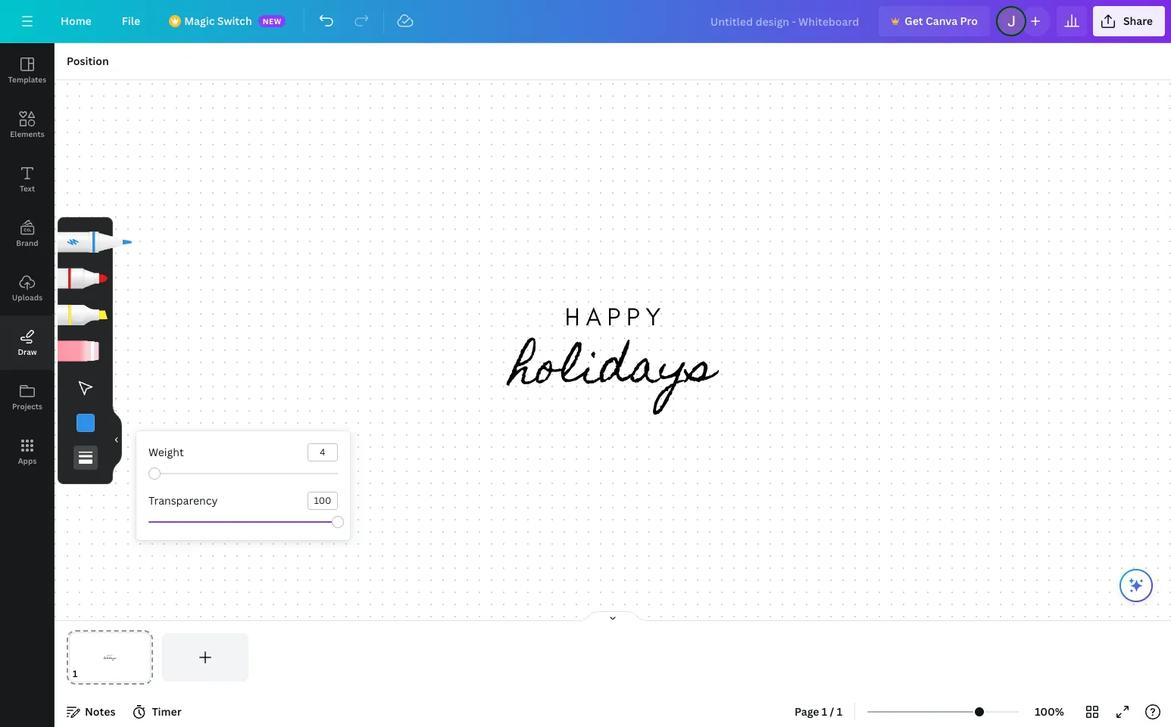 Task type: vqa. For each thing, say whether or not it's contained in the screenshot.
"Cards"
no



Task type: locate. For each thing, give the bounding box(es) containing it.
Transparency text field
[[308, 493, 337, 510]]

projects
[[12, 401, 42, 412]]

#2d90eb image
[[76, 414, 94, 432], [76, 414, 94, 432]]

hide pages image
[[576, 611, 649, 623]]

1 left /
[[822, 705, 827, 720]]

pro
[[960, 14, 978, 28]]

timer
[[152, 705, 181, 720]]

share
[[1123, 14, 1153, 28]]

page 1 image
[[67, 634, 153, 682]]

brand button
[[0, 207, 55, 261]]

new
[[263, 16, 282, 27]]

notes button
[[61, 701, 122, 725]]

apps
[[18, 456, 37, 467]]

uploads
[[12, 292, 43, 303]]

transparency
[[148, 494, 218, 508]]

magic
[[184, 14, 215, 28]]

1 right /
[[837, 705, 842, 720]]

0 horizontal spatial 1
[[822, 705, 827, 720]]

Design title text field
[[698, 6, 873, 36]]

home link
[[48, 6, 104, 36]]

main menu bar
[[0, 0, 1171, 43]]

get canva pro
[[905, 14, 978, 28]]

timer button
[[128, 701, 187, 725]]

brand
[[16, 238, 38, 248]]

notes
[[85, 705, 115, 720]]

canva assistant image
[[1127, 577, 1145, 595]]

text
[[20, 183, 35, 194]]

text button
[[0, 152, 55, 207]]

templates button
[[0, 43, 55, 98]]

side panel tab list
[[0, 43, 55, 479]]

weight
[[148, 445, 184, 460]]

magic switch
[[184, 14, 252, 28]]

100%
[[1035, 705, 1064, 720]]

1 horizontal spatial 1
[[837, 705, 842, 720]]

1
[[822, 705, 827, 720], [837, 705, 842, 720]]



Task type: describe. For each thing, give the bounding box(es) containing it.
projects button
[[0, 370, 55, 425]]

holidays
[[511, 324, 715, 420]]

happy
[[565, 302, 667, 332]]

draw
[[18, 347, 37, 358]]

1 1 from the left
[[822, 705, 827, 720]]

file
[[122, 14, 140, 28]]

2 1 from the left
[[837, 705, 842, 720]]

switch
[[217, 14, 252, 28]]

Weight text field
[[308, 445, 337, 461]]

canva
[[926, 14, 958, 28]]

file button
[[110, 6, 152, 36]]

page
[[795, 705, 819, 720]]

share button
[[1093, 6, 1165, 36]]

get canva pro button
[[879, 6, 990, 36]]

apps button
[[0, 425, 55, 479]]

100% button
[[1025, 701, 1074, 725]]

draw button
[[0, 316, 55, 370]]

home
[[61, 14, 91, 28]]

hide image
[[112, 404, 122, 476]]

templates
[[8, 74, 46, 85]]

elements
[[10, 129, 44, 139]]

elements button
[[0, 98, 55, 152]]

position
[[67, 54, 109, 68]]

Page title text field
[[84, 667, 90, 682]]

uploads button
[[0, 261, 55, 316]]

page 1 / 1
[[795, 705, 842, 720]]

/
[[830, 705, 834, 720]]

get
[[905, 14, 923, 28]]

position button
[[61, 49, 115, 73]]



